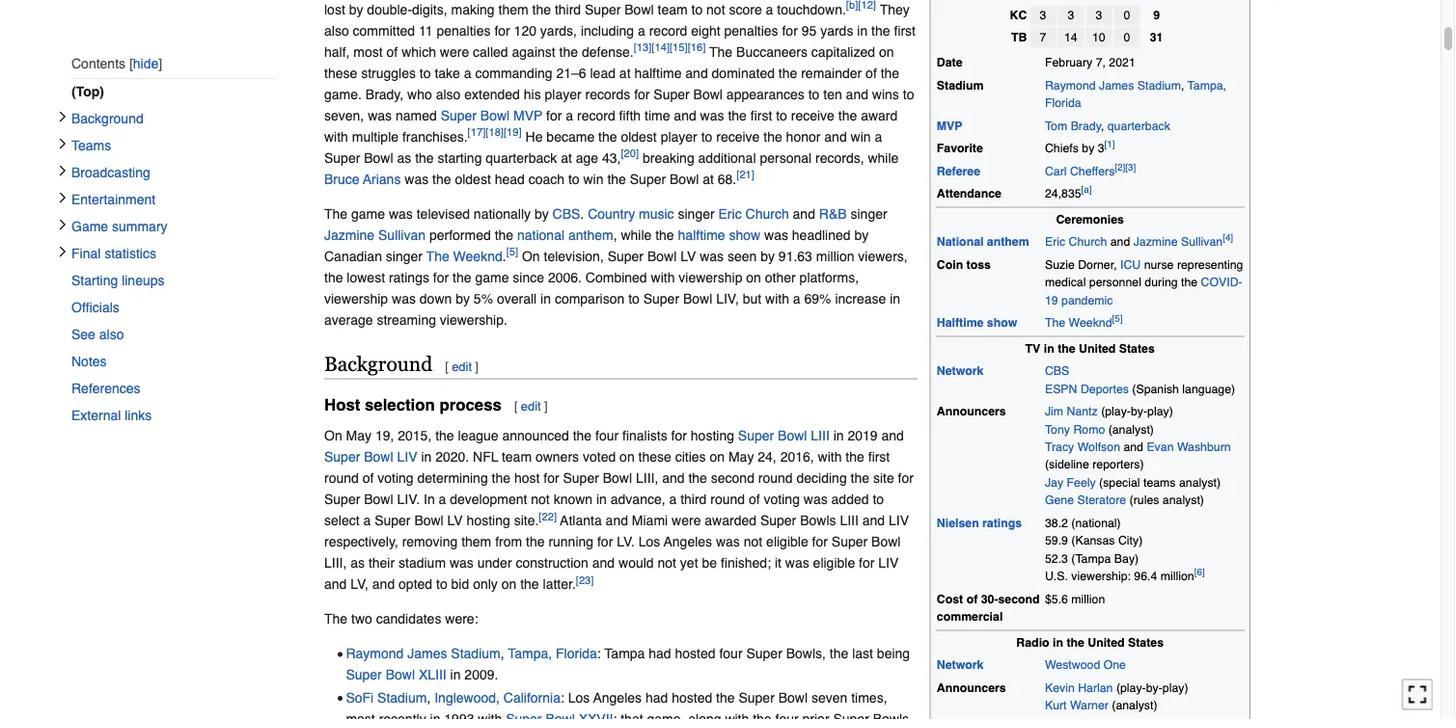 Task type: describe. For each thing, give the bounding box(es) containing it.
city)
[[1118, 534, 1143, 548]]

extended
[[464, 86, 520, 102]]

1 vertical spatial show
[[987, 316, 1017, 330]]

u.s.
[[1045, 570, 1068, 584]]

player inside the he became the oldest player to receive the honor and win a super bowl as the starting quarterback at age 43,
[[661, 129, 697, 144]]

game.
[[324, 86, 362, 102]]

february
[[1045, 56, 1093, 70]]

inglewood,
[[434, 690, 500, 706]]

raymond for raymond james stadium , tampa, florida : tampa had hosted four super bowls, the last being super bowl xliii in 2009.
[[346, 647, 404, 662]]

in inside on may 19, 2015, the league announced the four finalists for hosting super bowl liii in 2019 and super bowl liv
[[833, 428, 844, 444]]

(play- for nantz
[[1101, 405, 1131, 419]]

1 vertical spatial voting
[[764, 492, 800, 508]]

personnel
[[1089, 275, 1141, 289]]

by left 5% at left
[[456, 291, 470, 307]]

tampa, inside "tampa, florida"
[[1188, 78, 1226, 92]]

remainder
[[801, 65, 862, 81]]

super up [17] link
[[441, 108, 477, 123]]

super down "bowls"
[[832, 535, 868, 550]]

host selection process
[[324, 396, 502, 415]]

on television, super bowl lv was seen by 91.63 million viewers, the lowest ratings for the game since 2006. combined with viewership on other platforms, viewership was down by 5% overall in comparison to super bowl liv, but with a 69% increase in average streaming viewership.
[[324, 249, 908, 328]]

announcers for kevin harlan
[[937, 681, 1006, 695]]

during
[[1145, 275, 1178, 289]]

bay)
[[1114, 552, 1139, 566]]

was inside the for a record fifth time and was the first to receive the award with multiple franchises.
[[700, 108, 724, 123]]

four inside on may 19, 2015, the league announced the four finalists for hosting super bowl liii in 2019 and super bowl liv
[[595, 428, 619, 444]]

(analyst) for romo
[[1108, 422, 1154, 436]]

host
[[514, 471, 540, 486]]

covid- 19 pandemic
[[1045, 275, 1243, 307]]

1 vertical spatial liv
[[889, 513, 909, 529]]

and inside 'jim nantz (play-by-play) tony romo (analyst) tracy wolfson and evan washburn (sideline reporters) jay feely (special teams analyst) gene steratore (rules analyst)'
[[1124, 440, 1143, 454]]

james for raymond james stadium , tampa, florida : tampa had hosted four super bowls, the last being super bowl xliii in 2009.
[[407, 647, 447, 662]]

for inside the buccaneers capitalized on these struggles to take a commanding 21–6 lead at halftime and dominated the remainder of the game. brady, who also extended his player records for super bowl appearances to ten and wins to seven, was named
[[634, 86, 650, 102]]

national anthem link
[[517, 227, 613, 243]]

$5.6 million
[[1045, 593, 1105, 607]]

the buccaneers capitalized on these struggles to take a commanding 21–6 lead at halftime and dominated the remainder of the game. brady, who also extended his player records for super bowl appearances to ten and wins to seven, was named
[[324, 44, 914, 123]]

: los angeles had hosted the super bowl seven times, most recently in 1993 with
[[346, 690, 887, 720]]

1 vertical spatial background
[[324, 353, 433, 376]]

1 vertical spatial ratings
[[982, 516, 1022, 530]]

most inside they also committed 11 penalties for 120 yards, including a record eight penalties for 95 yards in the first half, most of which were called against the defense.
[[354, 44, 383, 59]]

two
[[351, 612, 372, 627]]

most inside : los angeles had hosted the super bowl seven times, most recently in 1993 with
[[346, 712, 375, 720]]

los inside atlanta and miami were awarded super bowls liii and liv respectively, removing them from the running for lv. los angeles was not eligible for super bowl liii, as their stadium was under construction and would not yet be finished; it was eligible for liv and lv, and opted to bid only on the latter.
[[639, 535, 660, 550]]

of down super bowl liv link
[[363, 471, 374, 486]]

in inside raymond james stadium , tampa, florida : tampa had hosted four super bowls, the last being super bowl xliii in 2009.
[[450, 668, 461, 683]]

10
[[1092, 30, 1106, 44]]

24,
[[758, 450, 777, 465]]

[ edit ] for host selection process
[[514, 400, 548, 414]]

0 horizontal spatial mvp
[[513, 108, 543, 123]]

suzie dorner, icu
[[1045, 258, 1141, 272]]

with right combined
[[651, 270, 675, 285]]

eric inside the game was televised nationally by cbs . country music singer eric church and r&b singer jazmine sullivan performed the national anthem , while the halftime show
[[718, 206, 742, 222]]

0 vertical spatial cbs link
[[553, 206, 580, 222]]

9
[[1153, 8, 1160, 22]]

he
[[525, 129, 543, 144]]

tampa
[[605, 647, 645, 662]]

play) for jim nantz (play-by-play) tony romo (analyst) tracy wolfson and evan washburn (sideline reporters) jay feely (special teams analyst) gene steratore (rules analyst)
[[1147, 405, 1173, 419]]

california
[[504, 690, 561, 706]]

super left bowls, at the right of the page
[[746, 647, 782, 662]]

by inside the game was televised nationally by cbs . country music singer eric church and r&b singer jazmine sullivan performed the national anthem , while the halftime show
[[534, 206, 549, 222]]

2 vertical spatial not
[[658, 556, 676, 571]]

0 horizontal spatial voting
[[378, 471, 414, 486]]

edit for background
[[452, 360, 472, 375]]

bowl left liv.
[[364, 492, 393, 508]]

[18] link
[[486, 127, 504, 139]]

kc
[[1010, 8, 1027, 22]]

in down 'since'
[[540, 291, 551, 307]]

2 horizontal spatial not
[[744, 535, 763, 550]]

tampa, florida link for : tampa had hosted four super bowls, the last being
[[508, 647, 597, 662]]

bowl inside the he became the oldest player to receive the honor and win a super bowl as the starting quarterback at age 43,
[[364, 150, 393, 166]]

was up streaming
[[392, 291, 416, 307]]

representing
[[1177, 258, 1243, 272]]

[13] [14] [15] [16]
[[634, 42, 706, 54]]

record inside they also committed 11 penalties for 120 yards, including a record eight penalties for 95 yards in the first half, most of which were called against the defense.
[[649, 23, 687, 38]]

cbs inside cbs espn deportes (spanish language)
[[1045, 364, 1069, 378]]

sofi
[[346, 690, 374, 706]]

stadium up recently
[[377, 690, 427, 706]]

to inside in 2020. nfl team owners voted on these cities on may 24, 2016, with the first round of voting determining the host for super bowl liii, and the second round deciding the site for super bowl liv. in a development not known in advance, a third round of voting was added to select a super bowl lv hosting site.
[[873, 492, 884, 508]]

be
[[702, 556, 717, 571]]

in right known
[[596, 492, 607, 508]]

game summary link
[[71, 213, 276, 240]]

states for radio in the united states
[[1128, 636, 1164, 650]]

westwood one
[[1045, 659, 1126, 673]]

and right ten
[[846, 86, 868, 102]]

2009.
[[464, 668, 498, 683]]

jay
[[1045, 476, 1063, 490]]

at for became
[[561, 150, 572, 166]]

[18]
[[486, 127, 504, 139]]

1 horizontal spatial the weeknd link
[[1045, 316, 1112, 330]]

tracy
[[1045, 440, 1074, 454]]

[17] link
[[468, 127, 486, 139]]

see
[[71, 327, 95, 342]]

a inside the for a record fifth time and was the first to receive the award with multiple franchises.
[[566, 108, 573, 123]]

deciding
[[797, 471, 847, 486]]

broadcasting link
[[71, 159, 276, 186]]

select
[[324, 513, 360, 529]]

the for .
[[426, 249, 449, 264]]

3 up 14
[[1068, 8, 1074, 22]]

on inside on television, super bowl lv was seen by 91.63 million viewers, the lowest ratings for the game since 2006. combined with viewership on other platforms, viewership was down by 5% overall in comparison to super bowl liv, but with a 69% increase in average streaming viewership.
[[746, 270, 761, 285]]

lv inside in 2020. nfl team owners voted on these cities on may 24, 2016, with the first round of voting determining the host for super bowl liii, and the second round deciding the site for super bowl liv. in a development not known in advance, a third round of voting was added to select a super bowl lv hosting site.
[[447, 513, 463, 529]]

had inside raymond james stadium , tampa, florida : tampa had hosted four super bowls, the last being super bowl xliii in 2009.
[[649, 647, 671, 662]]

by inside chiefs by 3 [1]
[[1082, 141, 1095, 155]]

halftime show link
[[678, 227, 761, 243]]

1 horizontal spatial round
[[710, 492, 745, 508]]

and down their
[[372, 577, 395, 593]]

voted
[[583, 450, 616, 465]]

sullivan inside the game was televised nationally by cbs . country music singer eric church and r&b singer jazmine sullivan performed the national anthem , while the halftime show
[[378, 227, 426, 243]]

0 horizontal spatial viewership
[[324, 291, 388, 307]]

receive inside the he became the oldest player to receive the honor and win a super bowl as the starting quarterback at age 43,
[[716, 129, 760, 144]]

and inside on may 19, 2015, the league announced the four finalists for hosting super bowl liii in 2019 and super bowl liv
[[881, 428, 904, 444]]

for left 95
[[782, 23, 798, 38]]

halftime show link
[[937, 316, 1017, 330]]

1 horizontal spatial jazmine sullivan link
[[1134, 235, 1223, 249]]

1 horizontal spatial mvp
[[937, 119, 963, 133]]

to inside the he became the oldest player to receive the honor and win a super bowl as the starting quarterback at age 43,
[[701, 129, 712, 144]]

liv.
[[397, 492, 420, 508]]

age
[[576, 150, 598, 166]]

singer inside was headlined by canadian singer
[[386, 249, 423, 264]]

with inside : los angeles had hosted the super bowl seven times, most recently in 1993 with
[[478, 712, 502, 720]]

0 horizontal spatial round
[[324, 471, 359, 486]]

second inside cost of 30-second commercial $5.6 million
[[998, 593, 1040, 607]]

1 horizontal spatial cbs link
[[1045, 364, 1069, 378]]

were inside they also committed 11 penalties for 120 yards, including a record eight penalties for 95 yards in the first half, most of which were called against the defense.
[[440, 44, 469, 59]]

these inside in 2020. nfl team owners voted on these cities on may 24, 2016, with the first round of voting determining the host for super bowl liii, and the second round deciding the site for super bowl liv. in a development not known in advance, a third round of voting was added to select a super bowl lv hosting site.
[[638, 450, 671, 465]]

with inside in 2020. nfl team owners voted on these cities on may 24, 2016, with the first round of voting determining the host for super bowl liii, and the second round deciding the site for super bowl liv. in a development not known in advance, a third round of voting was added to select a super bowl lv hosting site.
[[818, 450, 842, 465]]

super bowl mvp
[[441, 108, 543, 123]]

0 vertical spatial analyst)
[[1179, 476, 1221, 490]]

super down host
[[324, 450, 360, 465]]

show inside the game was televised nationally by cbs . country music singer eric church and r&b singer jazmine sullivan performed the national anthem , while the halftime show
[[729, 227, 761, 243]]

first inside they also committed 11 penalties for 120 yards, including a record eight penalties for 95 yards in the first half, most of which were called against the defense.
[[894, 23, 916, 38]]

a inside the he became the oldest player to receive the honor and win a super bowl as the starting quarterback at age 43,
[[875, 129, 882, 144]]

super up known
[[563, 471, 599, 486]]

for right "site"
[[898, 471, 914, 486]]

1 horizontal spatial anthem
[[987, 235, 1029, 249]]

0 horizontal spatial jazmine sullivan link
[[324, 227, 426, 243]]

x small image for game summary
[[57, 219, 69, 230]]

2 horizontal spatial singer
[[851, 206, 887, 222]]

[21] link
[[737, 169, 755, 181]]

but
[[743, 291, 762, 307]]

stadium up quarterback link
[[1137, 78, 1181, 92]]

see also
[[71, 327, 124, 342]]

the for was
[[324, 206, 348, 222]]

bowl inside atlanta and miami were awarded super bowls liii and liv respectively, removing them from the running for lv. los angeles was not eligible for super bowl liii, as their stadium was under construction and would not yet be finished; it was eligible for liv and lv, and opted to bid only on the latter.
[[871, 535, 901, 550]]

by- for warner
[[1146, 681, 1163, 695]]

hide
[[133, 56, 159, 71]]

[2] link
[[1115, 162, 1125, 173]]

2 vertical spatial liv
[[878, 556, 899, 571]]

anthem inside the game was televised nationally by cbs . country music singer eric church and r&b singer jazmine sullivan performed the national anthem , while the halftime show
[[568, 227, 613, 243]]

by up other
[[761, 249, 775, 264]]

bowl left the liv,
[[683, 291, 712, 307]]

with down other
[[765, 291, 789, 307]]

was inside the game was televised nationally by cbs . country music singer eric church and r&b singer jazmine sullivan performed the national anthem , while the halftime show
[[389, 206, 413, 222]]

[5] inside the weeknd [5]
[[1112, 314, 1123, 325]]

0 vertical spatial quarterback
[[1108, 119, 1170, 133]]

church inside the game was televised nationally by cbs . country music singer eric church and r&b singer jazmine sullivan performed the national anthem , while the halftime show
[[745, 206, 789, 222]]

edit for host selection process
[[521, 400, 541, 414]]

bowls
[[800, 513, 836, 529]]

medical
[[1045, 275, 1086, 289]]

espn
[[1045, 382, 1077, 396]]

for left lv.
[[597, 535, 613, 550]]

a left third
[[669, 492, 677, 508]]

million inside 38.2 (national) 59.9 (kansas city) 52.3 (tampa bay) u.s. viewership: 96.4 million [6]
[[1161, 570, 1194, 584]]

final statistics link
[[71, 240, 276, 267]]

super up sofi
[[346, 668, 382, 683]]

states for tv in the united states
[[1119, 341, 1155, 355]]

edit link for host selection process
[[521, 400, 541, 414]]

super left "bowls"
[[760, 513, 796, 529]]

super down combined
[[643, 291, 679, 307]]

1 horizontal spatial eric church link
[[1045, 235, 1107, 249]]

jay feely link
[[1045, 476, 1096, 490]]

[13]
[[634, 42, 652, 54]]

second inside in 2020. nfl team owners voted on these cities on may 24, 2016, with the first round of voting determining the host for super bowl liii, and the second round deciding the site for super bowl liv. in a development not known in advance, a third round of voting was added to select a super bowl lv hosting site.
[[711, 471, 755, 486]]

jim nantz link
[[1045, 405, 1098, 419]]

(special
[[1099, 476, 1140, 490]]

and up lv.
[[606, 513, 628, 529]]

combined
[[586, 270, 647, 285]]

to up who
[[420, 65, 431, 81]]

was up bid
[[450, 556, 474, 571]]

a right "in"
[[439, 492, 446, 508]]

the inside : los angeles had hosted the super bowl seven times, most recently in 1993 with
[[716, 690, 735, 706]]

warner
[[1070, 699, 1109, 713]]

and down added
[[862, 513, 885, 529]]

1 vertical spatial analyst)
[[1163, 494, 1204, 508]]

in right tv
[[1044, 341, 1054, 355]]

[15]
[[670, 42, 688, 54]]

0 vertical spatial the weeknd link
[[426, 249, 502, 264]]

for down added
[[859, 556, 875, 571]]

also for see also
[[99, 327, 124, 342]]

process
[[439, 396, 502, 415]]

0 horizontal spatial eric church link
[[718, 206, 789, 222]]

was down halftime show link
[[700, 249, 724, 264]]

stadium down the date
[[937, 78, 984, 92]]

not inside in 2020. nfl team owners voted on these cities on may 24, 2016, with the first round of voting determining the host for super bowl liii, and the second round deciding the site for super bowl liv. in a development not known in advance, a third round of voting was added to select a super bowl lv hosting site.
[[531, 492, 550, 508]]

announcers for jim nantz
[[937, 405, 1006, 419]]

bowl up 2016,
[[778, 428, 807, 444]]

on for television,
[[522, 249, 540, 264]]

in right radio
[[1053, 636, 1063, 650]]

may inside on may 19, 2015, the league announced the four finalists for hosting super bowl liii in 2019 and super bowl liv
[[346, 428, 372, 444]]

had inside : los angeles had hosted the super bowl seven times, most recently in 1993 with
[[645, 690, 668, 706]]

, inside the game was televised nationally by cbs . country music singer eric church and r&b singer jazmine sullivan performed the national anthem , while the halftime show
[[613, 227, 617, 243]]

opted
[[399, 577, 432, 593]]

for down "bowls"
[[812, 535, 828, 550]]

tom
[[1045, 119, 1067, 133]]

his
[[524, 86, 541, 102]]

and left lv,
[[324, 577, 347, 593]]

jazmine inside 'eric church and jazmine sullivan [4]'
[[1134, 235, 1178, 249]]

[ edit ] for background
[[445, 360, 479, 375]]

nielsen
[[937, 516, 979, 530]]

date
[[937, 56, 963, 70]]

super up 24,
[[738, 428, 774, 444]]

19,
[[375, 428, 394, 444]]

3 up 7
[[1040, 8, 1046, 22]]

million inside on television, super bowl lv was seen by 91.63 million viewers, the lowest ratings for the game since 2006. combined with viewership on other platforms, viewership was down by 5% overall in comparison to super bowl liv, but with a 69% increase in average streaming viewership.
[[816, 249, 854, 264]]

bowl up [18] link
[[480, 108, 510, 123]]

1 horizontal spatial singer
[[678, 206, 715, 222]]

tampa, florida link for raymond james stadium ,
[[1045, 78, 1226, 110]]

icu link
[[1120, 258, 1141, 272]]

] for background
[[475, 360, 479, 375]]

finalists
[[622, 428, 667, 444]]

atlanta
[[560, 513, 602, 529]]

super up combined
[[608, 249, 644, 264]]

2 horizontal spatial round
[[758, 471, 793, 486]]

take
[[435, 65, 460, 81]]

also inside the buccaneers capitalized on these struggles to take a commanding 21–6 lead at halftime and dominated the remainder of the game. brady, who also extended his player records for super bowl appearances to ten and wins to seven, was named
[[436, 86, 461, 102]]

bowls,
[[786, 647, 826, 662]]

super down liv.
[[375, 513, 411, 529]]

: inside raymond james stadium , tampa, florida : tampa had hosted four super bowls, the last being super bowl xliii in 2009.
[[597, 647, 601, 662]]

0 for 3
[[1124, 8, 1130, 22]]

half,
[[324, 44, 350, 59]]

[19]
[[504, 127, 522, 139]]

was inside the buccaneers capitalized on these struggles to take a commanding 21–6 lead at halftime and dominated the remainder of the game. brady, who also extended his player records for super bowl appearances to ten and wins to seven, was named
[[368, 108, 392, 123]]

1 vertical spatial eligible
[[813, 556, 855, 571]]

1 vertical spatial [5] link
[[1112, 314, 1123, 325]]

[16] link
[[688, 42, 706, 54]]

inglewood, california link
[[434, 690, 561, 706]]

bowl down 'music'
[[647, 249, 677, 264]]

x small image for final statistics
[[57, 246, 69, 257]]

platforms,
[[800, 270, 859, 285]]

added
[[831, 492, 869, 508]]

(rules
[[1130, 494, 1159, 508]]

to inside the for a record fifth time and was the first to receive the award with multiple franchises.
[[776, 108, 787, 123]]

records
[[585, 86, 630, 102]]

super inside the he became the oldest player to receive the honor and win a super bowl as the starting quarterback at age 43,
[[324, 150, 360, 166]]

to right wins
[[903, 86, 914, 102]]

background inside background link
[[71, 111, 144, 126]]

was down the awarded
[[716, 535, 740, 550]]

[5] inside the weeknd . [5]
[[506, 247, 518, 259]]

washburn
[[1177, 440, 1231, 454]]

florida inside raymond james stadium , tampa, florida : tampa had hosted four super bowls, the last being super bowl xliii in 2009.
[[556, 647, 597, 662]]

commanding
[[475, 65, 553, 81]]

may inside in 2020. nfl team owners voted on these cities on may 24, 2016, with the first round of voting determining the host for super bowl liii, and the second round deciding the site for super bowl liv. in a development not known in advance, a third round of voting was added to select a super bowl lv hosting site.
[[728, 450, 754, 465]]

super up select
[[324, 492, 360, 508]]

kevin harlan link
[[1045, 681, 1113, 695]]

[4] link
[[1223, 233, 1233, 244]]

lv inside on television, super bowl lv was seen by 91.63 million viewers, the lowest ratings for the game since 2006. combined with viewership on other platforms, viewership was down by 5% overall in comparison to super bowl liv, but with a 69% increase in average streaming viewership.
[[680, 249, 696, 264]]

bowl down "in"
[[414, 513, 444, 529]]

tom brady link
[[1045, 119, 1101, 133]]

was right it
[[785, 556, 809, 571]]

on inside the buccaneers capitalized on these struggles to take a commanding 21–6 lead at halftime and dominated the remainder of the game. brady, who also extended his player records for super bowl appearances to ten and wins to seven, was named
[[879, 44, 894, 59]]

play) for kevin harlan (play-by-play) kurt warner (analyst)
[[1163, 681, 1188, 695]]

tracy wolfson link
[[1045, 440, 1120, 454]]

the inside nurse representing medical personnel during the
[[1181, 275, 1198, 289]]

bowl inside raymond james stadium , tampa, florida : tampa had hosted four super bowls, the last being super bowl xliii in 2009.
[[386, 668, 415, 683]]

country
[[588, 206, 635, 222]]

0 for 10
[[1124, 30, 1130, 44]]

[ for background
[[445, 360, 449, 375]]

[20] breaking additional personal records, while bruce arians was the oldest head coach to win the super bowl at 68. [21]
[[324, 148, 899, 187]]

receive inside the for a record fifth time and was the first to receive the award with multiple franchises.
[[791, 108, 835, 123]]

site
[[873, 471, 894, 486]]

to left ten
[[808, 86, 820, 102]]

for down owners
[[544, 471, 559, 486]]

a inside the buccaneers capitalized on these struggles to take a commanding 21–6 lead at halftime and dominated the remainder of the game. brady, who also extended his player records for super bowl appearances to ten and wins to seven, was named
[[464, 65, 471, 81]]

0 vertical spatial eligible
[[766, 535, 808, 550]]

0 horizontal spatial [5] link
[[506, 247, 518, 259]]

bowl inside : los angeles had hosted the super bowl seven times, most recently in 1993 with
[[778, 690, 808, 706]]

they
[[880, 2, 910, 17]]

on right the cities
[[710, 450, 725, 465]]

1 horizontal spatial viewership
[[679, 270, 742, 285]]

(play- for harlan
[[1116, 681, 1146, 695]]

and inside the game was televised nationally by cbs . country music singer eric church and r&b singer jazmine sullivan performed the national anthem , while the halftime show
[[793, 206, 815, 222]]

to inside [20] breaking additional personal records, while bruce arians was the oldest head coach to win the super bowl at 68. [21]
[[568, 171, 580, 187]]

at inside the buccaneers capitalized on these struggles to take a commanding 21–6 lead at halftime and dominated the remainder of the game. brady, who also extended his player records for super bowl appearances to ten and wins to seven, was named
[[619, 65, 631, 81]]

in down 2015, on the bottom of page
[[421, 450, 432, 465]]



Task type: locate. For each thing, give the bounding box(es) containing it.
seven
[[811, 690, 848, 706]]

[1] link
[[1104, 139, 1115, 151]]

1 vertical spatial also
[[436, 86, 461, 102]]

cbs
[[553, 206, 580, 222], [1045, 364, 1069, 378]]

called
[[473, 44, 508, 59]]

1 horizontal spatial tampa, florida link
[[1045, 78, 1226, 110]]

james for raymond james stadium ,
[[1099, 78, 1134, 92]]

known
[[554, 492, 593, 508]]

the weeknd link down the pandemic
[[1045, 316, 1112, 330]]

1 x small image from the top
[[57, 111, 69, 122]]

1 horizontal spatial game
[[475, 270, 509, 285]]

0 vertical spatial network link
[[937, 364, 984, 378]]

0 horizontal spatial florida
[[556, 647, 597, 662]]

1 horizontal spatial church
[[1069, 235, 1107, 249]]

0 vertical spatial church
[[745, 206, 789, 222]]

1 penalties from the left
[[437, 23, 491, 38]]

1 horizontal spatial [5]
[[1112, 314, 1123, 325]]

of up wins
[[866, 65, 877, 81]]

eric up 'suzie'
[[1045, 235, 1065, 249]]

with down inglewood, california link
[[478, 712, 502, 720]]

edit link for background
[[452, 360, 472, 375]]

james
[[1099, 78, 1134, 92], [407, 647, 447, 662]]

raymond james stadium link for : tampa had hosted four super bowls, the last being
[[346, 647, 501, 662]]

construction
[[516, 556, 589, 571]]

2 network from the top
[[937, 659, 984, 673]]

[6] link
[[1194, 568, 1205, 579]]

2 x small image from the top
[[57, 165, 69, 176]]

of inside they also committed 11 penalties for 120 yards, including a record eight penalties for 95 yards in the first half, most of which were called against the defense.
[[387, 44, 398, 59]]

may
[[346, 428, 372, 444], [728, 450, 754, 465]]

los inside : los angeles had hosted the super bowl seven times, most recently in 1993 with
[[568, 690, 590, 706]]

liv inside on may 19, 2015, the league announced the four finalists for hosting super bowl liii in 2019 and super bowl liv
[[397, 450, 417, 465]]

the inside the weeknd [5]
[[1045, 316, 1065, 330]]

2 penalties from the left
[[724, 23, 778, 38]]

1 vertical spatial receive
[[716, 129, 760, 144]]

1 vertical spatial viewership
[[324, 291, 388, 307]]

1 horizontal spatial also
[[324, 23, 349, 38]]

on for may
[[324, 428, 342, 444]]

[ for host selection process
[[514, 400, 518, 414]]

1 horizontal spatial edit
[[521, 400, 541, 414]]

coin toss
[[937, 258, 991, 272]]

first down appearances
[[750, 108, 772, 123]]

x small image for broadcasting
[[57, 165, 69, 176]]

cbs inside the game was televised nationally by cbs . country music singer eric church and r&b singer jazmine sullivan performed the national anthem , while the halftime show
[[553, 206, 580, 222]]

million right the 96.4
[[1161, 570, 1194, 584]]

3 inside chiefs by 3 [1]
[[1098, 141, 1104, 155]]

to down "site"
[[873, 492, 884, 508]]

florida up tom
[[1045, 96, 1081, 110]]

a inside on television, super bowl lv was seen by 91.63 million viewers, the lowest ratings for the game since 2006. combined with viewership on other platforms, viewership was down by 5% overall in comparison to super bowl liv, but with a 69% increase in average streaming viewership.
[[793, 291, 801, 307]]

[5] down the pandemic
[[1112, 314, 1123, 325]]

since
[[513, 270, 544, 285]]

hosting down development
[[467, 513, 510, 529]]

was inside in 2020. nfl team owners voted on these cities on may 24, 2016, with the first round of voting determining the host for super bowl liii, and the second round deciding the site for super bowl liv. in a development not known in advance, a third round of voting was added to select a super bowl lv hosting site.
[[804, 492, 828, 508]]

links
[[125, 408, 152, 423]]

1 vertical spatial hosted
[[672, 690, 712, 706]]

play) inside kevin harlan (play-by-play) kurt warner (analyst)
[[1163, 681, 1188, 695]]

1 vertical spatial cbs
[[1045, 364, 1069, 378]]

1 horizontal spatial liii,
[[636, 471, 658, 486]]

1 horizontal spatial win
[[851, 129, 871, 144]]

oldest inside [20] breaking additional personal records, while bruce arians was the oldest head coach to win the super bowl at 68. [21]
[[455, 171, 491, 187]]

game up 5% at left
[[475, 270, 509, 285]]

win inside [20] breaking additional personal records, while bruce arians was the oldest head coach to win the super bowl at 68. [21]
[[583, 171, 604, 187]]

on inside atlanta and miami were awarded super bowls liii and liv respectively, removing them from the running for lv. los angeles was not eligible for super bowl liii, as their stadium was under construction and would not yet be finished; it was eligible for liv and lv, and opted to bid only on the latter.
[[502, 577, 517, 593]]

most down sofi
[[346, 712, 375, 720]]

penalties up "buccaneers"
[[724, 23, 778, 38]]

x small image left game
[[57, 219, 69, 230]]

] for host selection process
[[544, 400, 548, 414]]

1 vertical spatial network link
[[937, 659, 984, 673]]

0 horizontal spatial james
[[407, 647, 447, 662]]

2 x small image from the top
[[57, 219, 69, 230]]

1 vertical spatial may
[[728, 450, 754, 465]]

1 vertical spatial most
[[346, 712, 375, 720]]

2015,
[[398, 428, 432, 444]]

espn deportes link
[[1045, 382, 1129, 396]]

in right the increase
[[890, 291, 900, 307]]

:
[[597, 647, 601, 662], [561, 690, 564, 706]]

(top)
[[71, 84, 104, 99]]

1 0 from the top
[[1124, 8, 1130, 22]]

their
[[369, 556, 395, 571]]

these inside the buccaneers capitalized on these struggles to take a commanding 21–6 lead at halftime and dominated the remainder of the game. brady, who also extended his player records for super bowl appearances to ten and wins to seven, was named
[[324, 65, 357, 81]]

united for tv
[[1079, 341, 1116, 355]]

[23]
[[576, 575, 594, 587]]

,
[[1181, 78, 1184, 92], [1101, 119, 1104, 133], [613, 227, 617, 243], [501, 647, 504, 662], [427, 690, 431, 706]]

show right halftime
[[987, 316, 1017, 330]]

eligible up it
[[766, 535, 808, 550]]

[a] link
[[1081, 185, 1092, 196]]

tony romo link
[[1045, 422, 1105, 436]]

including
[[581, 23, 634, 38]]

the inside the buccaneers capitalized on these struggles to take a commanding 21–6 lead at halftime and dominated the remainder of the game. brady, who also extended his player records for super bowl appearances to ten and wins to seven, was named
[[709, 44, 733, 59]]

. inside the game was televised nationally by cbs . country music singer eric church and r&b singer jazmine sullivan performed the national anthem , while the halftime show
[[580, 206, 584, 222]]

2 vertical spatial at
[[703, 171, 714, 187]]

to down combined
[[628, 291, 640, 307]]

0 vertical spatial raymond
[[1045, 78, 1096, 92]]

they also committed 11 penalties for 120 yards, including a record eight penalties for 95 yards in the first half, most of which were called against the defense.
[[324, 2, 916, 59]]

dorner,
[[1078, 258, 1117, 272]]

super inside : los angeles had hosted the super bowl seven times, most recently in 1993 with
[[739, 690, 775, 706]]

against
[[512, 44, 556, 59]]

while down "award"
[[868, 150, 899, 166]]

hosting inside in 2020. nfl team owners voted on these cities on may 24, 2016, with the first round of voting determining the host for super bowl liii, and the second round deciding the site for super bowl liv. in a development not known in advance, a third round of voting was added to select a super bowl lv hosting site.
[[467, 513, 510, 529]]

0 horizontal spatial also
[[99, 327, 124, 342]]

record
[[649, 23, 687, 38], [577, 108, 615, 123]]

(sideline
[[1045, 458, 1089, 472]]

and inside the he became the oldest player to receive the honor and win a super bowl as the starting quarterback at age 43,
[[824, 129, 847, 144]]

los right "california"
[[568, 690, 590, 706]]

1 vertical spatial ]
[[544, 400, 548, 414]]

1 vertical spatial win
[[583, 171, 604, 187]]

(play- inside kevin harlan (play-by-play) kurt warner (analyst)
[[1116, 681, 1146, 695]]

0 vertical spatial :
[[597, 647, 601, 662]]

by up carl cheffers [2] [3] on the top right of the page
[[1082, 141, 1095, 155]]

hosted right tampa
[[675, 647, 716, 662]]

lv up the them
[[447, 513, 463, 529]]

televised
[[417, 206, 470, 222]]

westwood one link
[[1045, 659, 1126, 673]]

entertainment
[[71, 192, 156, 207]]

westwood
[[1045, 659, 1100, 673]]

0 horizontal spatial lv
[[447, 513, 463, 529]]

while
[[868, 150, 899, 166], [621, 227, 652, 243]]

eric up halftime show link
[[718, 206, 742, 222]]

while inside the game was televised nationally by cbs . country music singer eric church and r&b singer jazmine sullivan performed the national anthem , while the halftime show
[[621, 227, 652, 243]]

0 horizontal spatial [5]
[[506, 247, 518, 259]]

the down performed
[[426, 249, 449, 264]]

covid- 19 pandemic link
[[1045, 275, 1243, 307]]

0 vertical spatial raymond james stadium link
[[1045, 78, 1181, 92]]

cbs espn deportes (spanish language)
[[1045, 364, 1235, 396]]

eric church link down [21] link
[[718, 206, 789, 222]]

florida inside "tampa, florida"
[[1045, 96, 1081, 110]]

0 vertical spatial ]
[[475, 360, 479, 375]]

raymond james stadium ,
[[1045, 78, 1188, 92]]

0 horizontal spatial hosting
[[467, 513, 510, 529]]

(analyst) for warner
[[1112, 699, 1158, 713]]

the inside raymond james stadium , tampa, florida : tampa had hosted four super bowls, the last being super bowl xliii in 2009.
[[830, 647, 848, 662]]

multiple
[[352, 129, 399, 144]]

jazmine up nurse
[[1134, 235, 1178, 249]]

. down 'nationally'
[[502, 249, 506, 264]]

award
[[861, 108, 898, 123]]

raymond james stadium link down "2021"
[[1045, 78, 1181, 92]]

headlined
[[792, 227, 851, 243]]

1 vertical spatial while
[[621, 227, 652, 243]]

0 horizontal spatial record
[[577, 108, 615, 123]]

liv
[[397, 450, 417, 465], [889, 513, 909, 529], [878, 556, 899, 571]]

and down [16] link
[[685, 65, 708, 81]]

game inside the game was televised nationally by cbs . country music singer eric church and r&b singer jazmine sullivan performed the national anthem , while the halftime show
[[351, 206, 385, 222]]

0 horizontal spatial show
[[729, 227, 761, 243]]

time
[[645, 108, 670, 123]]

0 vertical spatial receive
[[791, 108, 835, 123]]

anthem up television,
[[568, 227, 613, 243]]

for left 120
[[494, 23, 510, 38]]

a inside they also committed 11 penalties for 120 yards, including a record eight penalties for 95 yards in the first half, most of which were called against the defense.
[[638, 23, 645, 38]]

liii down added
[[840, 513, 859, 529]]

of inside the buccaneers capitalized on these struggles to take a commanding 21–6 lead at halftime and dominated the remainder of the game. brady, who also extended his player records for super bowl appearances to ten and wins to seven, was named
[[866, 65, 877, 81]]

2 0 from the top
[[1124, 30, 1130, 44]]

ratings up down
[[389, 270, 429, 285]]

1 horizontal spatial [
[[514, 400, 518, 414]]

only
[[473, 577, 498, 593]]

bowl down voted
[[603, 471, 632, 486]]

1 vertical spatial were
[[672, 513, 701, 529]]

. inside the weeknd . [5]
[[502, 249, 506, 264]]

player
[[545, 86, 582, 102], [661, 129, 697, 144]]

at for breaking
[[703, 171, 714, 187]]

1 announcers from the top
[[937, 405, 1006, 419]]

united for radio
[[1088, 636, 1125, 650]]

x small image for teams
[[57, 138, 69, 149]]

awarded
[[705, 513, 757, 529]]

to inside on television, super bowl lv was seen by 91.63 million viewers, the lowest ratings for the game since 2006. combined with viewership on other platforms, viewership was down by 5% overall in comparison to super bowl liv, but with a 69% increase in average streaming viewership.
[[628, 291, 640, 307]]

1 vertical spatial united
[[1088, 636, 1125, 650]]

2 network link from the top
[[937, 659, 984, 673]]

0 horizontal spatial game
[[351, 206, 385, 222]]

angeles inside : los angeles had hosted the super bowl seven times, most recently in 1993 with
[[593, 690, 642, 706]]

james inside raymond james stadium , tampa, florida : tampa had hosted four super bowls, the last being super bowl xliii in 2009.
[[407, 647, 447, 662]]

on right the "only"
[[502, 577, 517, 593]]

also down take
[[436, 86, 461, 102]]

as inside atlanta and miami were awarded super bowls liii and liv respectively, removing them from the running for lv. los angeles was not eligible for super bowl liii, as their stadium was under construction and would not yet be finished; it was eligible for liv and lv, and opted to bid only on the latter.
[[351, 556, 365, 571]]

halftime
[[937, 316, 984, 330]]

bowl down 19,
[[364, 450, 393, 465]]

jazmine sullivan link up canadian
[[324, 227, 426, 243]]

liii, up advance, on the left
[[636, 471, 658, 486]]

music
[[639, 206, 674, 222]]

it
[[775, 556, 782, 571]]

had down raymond james stadium , tampa, florida : tampa had hosted four super bowls, the last being super bowl xliii in 2009.
[[645, 690, 668, 706]]

quarterback inside the he became the oldest player to receive the honor and win a super bowl as the starting quarterback at age 43,
[[486, 150, 557, 166]]

and up icu link
[[1110, 235, 1130, 249]]

by-
[[1131, 405, 1147, 419], [1146, 681, 1163, 695]]

defense.
[[582, 44, 634, 59]]

0 vertical spatial cbs
[[553, 206, 580, 222]]

and right time
[[674, 108, 696, 123]]

mvp link
[[937, 119, 963, 133]]

angeles inside atlanta and miami were awarded super bowls liii and liv respectively, removing them from the running for lv. los angeles was not eligible for super bowl liii, as their stadium was under construction and would not yet be finished; it was eligible for liv and lv, and opted to bid only on the latter.
[[664, 535, 712, 550]]

0 vertical spatial james
[[1099, 78, 1134, 92]]

final statistics
[[71, 246, 156, 261]]

the down bruce
[[324, 206, 348, 222]]

deportes
[[1081, 382, 1129, 396]]

, inside raymond james stadium , tampa, florida : tampa had hosted four super bowls, the last being super bowl xliii in 2009.
[[501, 647, 504, 662]]

head
[[495, 171, 525, 187]]

church inside 'eric church and jazmine sullivan [4]'
[[1069, 235, 1107, 249]]

1 vertical spatial these
[[638, 450, 671, 465]]

0 vertical spatial million
[[816, 249, 854, 264]]

and up 'reporters)'
[[1124, 440, 1143, 454]]

eric inside 'eric church and jazmine sullivan [4]'
[[1045, 235, 1065, 249]]

[20]
[[621, 148, 639, 160]]

: inside : los angeles had hosted the super bowl seven times, most recently in 1993 with
[[561, 690, 564, 706]]

and inside in 2020. nfl team owners voted on these cities on may 24, 2016, with the first round of voting determining the host for super bowl liii, and the second round deciding the site for super bowl liv. in a development not known in advance, a third round of voting was added to select a super bowl lv hosting site.
[[662, 471, 685, 486]]

1 horizontal spatial florida
[[1045, 96, 1081, 110]]

references
[[71, 381, 140, 396]]

91.63
[[779, 249, 812, 264]]

was inside was headlined by canadian singer
[[764, 227, 788, 243]]

4 x small image from the top
[[57, 246, 69, 257]]

commercial
[[937, 610, 1003, 624]]

tampa, inside raymond james stadium , tampa, florida : tampa had hosted four super bowls, the last being super bowl xliii in 2009.
[[508, 647, 552, 662]]

background link
[[71, 105, 276, 132]]

for inside on television, super bowl lv was seen by 91.63 million viewers, the lowest ratings for the game since 2006. combined with viewership on other platforms, viewership was down by 5% overall in comparison to super bowl liv, but with a 69% increase in average streaming viewership.
[[433, 270, 449, 285]]

0 vertical spatial second
[[711, 471, 755, 486]]

1 horizontal spatial may
[[728, 450, 754, 465]]

the for [5]
[[1045, 316, 1065, 330]]

sullivan up representing
[[1181, 235, 1223, 249]]

bowl
[[693, 86, 723, 102], [480, 108, 510, 123], [364, 150, 393, 166], [670, 171, 699, 187], [647, 249, 677, 264], [683, 291, 712, 307], [778, 428, 807, 444], [364, 450, 393, 465], [603, 471, 632, 486], [364, 492, 393, 508], [414, 513, 444, 529], [871, 535, 901, 550], [386, 668, 415, 683], [778, 690, 808, 706]]

1 horizontal spatial raymond
[[1045, 78, 1096, 92]]

receive up honor
[[791, 108, 835, 123]]

1 vertical spatial halftime
[[678, 227, 725, 243]]

super inside [20] breaking additional personal records, while bruce arians was the oldest head coach to win the super bowl at 68. [21]
[[630, 171, 666, 187]]

by- inside 'jim nantz (play-by-play) tony romo (analyst) tracy wolfson and evan washburn (sideline reporters) jay feely (special teams analyst) gene steratore (rules analyst)'
[[1131, 405, 1147, 419]]

bowl inside the buccaneers capitalized on these struggles to take a commanding 21–6 lead at halftime and dominated the remainder of the game. brady, who also extended his player records for super bowl appearances to ten and wins to seven, was named
[[693, 86, 723, 102]]

super inside the buccaneers capitalized on these struggles to take a commanding 21–6 lead at halftime and dominated the remainder of the game. brady, who also extended his player records for super bowl appearances to ten and wins to seven, was named
[[654, 86, 690, 102]]

capitalized
[[811, 44, 875, 59]]

as up lv,
[[351, 556, 365, 571]]

by- for romo
[[1131, 405, 1147, 419]]

x small image
[[57, 111, 69, 122], [57, 165, 69, 176], [57, 192, 69, 203], [57, 246, 69, 257]]

0 horizontal spatial angeles
[[593, 690, 642, 706]]

0 horizontal spatial not
[[531, 492, 550, 508]]

to inside atlanta and miami were awarded super bowls liii and liv respectively, removing them from the running for lv. los angeles was not eligible for super bowl liii, as their stadium was under construction and would not yet be finished; it was eligible for liv and lv, and opted to bid only on the latter.
[[436, 577, 447, 593]]

reporters)
[[1093, 458, 1144, 472]]

also for they also committed 11 penalties for 120 yards, including a record eight penalties for 95 yards in the first half, most of which were called against the defense.
[[324, 23, 349, 38]]

first
[[894, 23, 916, 38], [750, 108, 772, 123], [868, 450, 890, 465]]

million up platforms, at the top right
[[816, 249, 854, 264]]

1 vertical spatial as
[[351, 556, 365, 571]]

0 vertical spatial 0
[[1124, 8, 1130, 22]]

0 horizontal spatial :
[[561, 690, 564, 706]]

in
[[424, 492, 435, 508]]

nationally
[[474, 206, 531, 222]]

lv
[[680, 249, 696, 264], [447, 513, 463, 529]]

round up the awarded
[[710, 492, 745, 508]]

first up "site"
[[868, 450, 890, 465]]

play) down (spanish
[[1147, 405, 1173, 419]]

0 horizontal spatial second
[[711, 471, 755, 486]]

atlanta and miami were awarded super bowls liii and liv respectively, removing them from the running for lv. los angeles was not eligible for super bowl liii, as their stadium was under construction and would not yet be finished; it was eligible for liv and lv, and opted to bid only on the latter.
[[324, 513, 909, 593]]

1 vertical spatial edit
[[521, 400, 541, 414]]

[ edit ] up announced
[[514, 400, 548, 414]]

0 horizontal spatial edit link
[[452, 360, 472, 375]]

1 network link from the top
[[937, 364, 984, 378]]

with
[[324, 129, 348, 144], [651, 270, 675, 285], [765, 291, 789, 307], [818, 450, 842, 465], [478, 712, 502, 720]]

first inside the for a record fifth time and was the first to receive the award with multiple franchises.
[[750, 108, 772, 123]]

1 horizontal spatial second
[[998, 593, 1040, 607]]

tampa, florida link up "california"
[[508, 647, 597, 662]]

radio
[[1016, 636, 1049, 650]]

network for 2nd network link from the bottom of the page
[[937, 364, 984, 378]]

referee
[[937, 164, 980, 178]]

0 horizontal spatial weeknd
[[453, 249, 502, 264]]

liii, inside atlanta and miami were awarded super bowls liii and liv respectively, removing them from the running for lv. los angeles was not eligible for super bowl liii, as their stadium was under construction and would not yet be finished; it was eligible for liv and lv, and opted to bid only on the latter.
[[324, 556, 347, 571]]

0 vertical spatial tampa,
[[1188, 78, 1226, 92]]

0 vertical spatial [
[[445, 360, 449, 375]]

times,
[[851, 690, 887, 706]]

respectively,
[[324, 535, 398, 550]]

and up [23]
[[592, 556, 615, 571]]

raymond james stadium link for raymond james stadium ,
[[1045, 78, 1181, 92]]

1 vertical spatial first
[[750, 108, 772, 123]]

hosted inside : los angeles had hosted the super bowl seven times, most recently in 1993 with
[[672, 690, 712, 706]]

bowl up the arians
[[364, 150, 393, 166]]

the for candidates
[[324, 612, 348, 627]]

on up wins
[[879, 44, 894, 59]]

[5] link down the pandemic
[[1112, 314, 1123, 325]]

0 vertical spatial lv
[[680, 249, 696, 264]]

game inside on television, super bowl lv was seen by 91.63 million viewers, the lowest ratings for the game since 2006. combined with viewership on other platforms, viewership was down by 5% overall in comparison to super bowl liv, but with a 69% increase in average streaming viewership.
[[475, 270, 509, 285]]

x small image for entertainment
[[57, 192, 69, 203]]

0 horizontal spatial raymond
[[346, 647, 404, 662]]

0 vertical spatial eric church link
[[718, 206, 789, 222]]

1 vertical spatial eric
[[1045, 235, 1065, 249]]

receive up additional
[[716, 129, 760, 144]]

also up half,
[[324, 23, 349, 38]]

had right tampa
[[649, 647, 671, 662]]

for up became
[[546, 108, 562, 123]]

on down finalists
[[620, 450, 635, 465]]

0 horizontal spatial anthem
[[568, 227, 613, 243]]

network down halftime
[[937, 364, 984, 378]]

1 horizontal spatial ratings
[[982, 516, 1022, 530]]

0 vertical spatial player
[[545, 86, 582, 102]]

win inside the he became the oldest player to receive the honor and win a super bowl as the starting quarterback at age 43,
[[851, 129, 871, 144]]

and inside the for a record fifth time and was the first to receive the award with multiple franchises.
[[674, 108, 696, 123]]

teams
[[71, 138, 111, 153]]

r&b link
[[819, 206, 847, 222]]

quarterback down "tampa, florida"
[[1108, 119, 1170, 133]]

x small image
[[57, 138, 69, 149], [57, 219, 69, 230]]

at left 68.
[[703, 171, 714, 187]]

of up the awarded
[[749, 492, 760, 508]]

united
[[1079, 341, 1116, 355], [1088, 636, 1125, 650]]

weeknd for [5]
[[1069, 316, 1112, 330]]

x small image for background
[[57, 111, 69, 122]]

network link down halftime
[[937, 364, 984, 378]]

network for first network link from the bottom
[[937, 659, 984, 673]]

hosting inside on may 19, 2015, the league announced the four finalists for hosting super bowl liii in 2019 and super bowl liv
[[691, 428, 734, 444]]

viewers,
[[858, 249, 908, 264]]

a up respectively,
[[363, 513, 371, 529]]

the down 19 in the top right of the page
[[1045, 316, 1065, 330]]

as inside the he became the oldest player to receive the honor and win a super bowl as the starting quarterback at age 43,
[[397, 150, 411, 166]]

1 vertical spatial [ edit ]
[[514, 400, 548, 414]]

nantz
[[1067, 405, 1098, 419]]

and
[[685, 65, 708, 81], [846, 86, 868, 102], [674, 108, 696, 123], [824, 129, 847, 144], [793, 206, 815, 222], [1110, 235, 1130, 249], [881, 428, 904, 444], [1124, 440, 1143, 454], [662, 471, 685, 486], [606, 513, 628, 529], [862, 513, 885, 529], [592, 556, 615, 571], [324, 577, 347, 593], [372, 577, 395, 593]]

weeknd for .
[[453, 249, 502, 264]]

1 vertical spatial the weeknd link
[[1045, 316, 1112, 330]]

1 network from the top
[[937, 364, 984, 378]]

1 horizontal spatial four
[[719, 647, 743, 662]]

he became the oldest player to receive the honor and win a super bowl as the starting quarterback at age 43,
[[324, 129, 882, 166]]

1 vertical spatial tampa, florida link
[[508, 647, 597, 662]]

summary
[[112, 219, 167, 234]]

(play- inside 'jim nantz (play-by-play) tony romo (analyst) tracy wolfson and evan washburn (sideline reporters) jay feely (special teams analyst) gene steratore (rules analyst)'
[[1101, 405, 1131, 419]]

[ edit ] up process
[[445, 360, 479, 375]]

stadium
[[399, 556, 446, 571]]

(analyst) inside kevin harlan (play-by-play) kurt warner (analyst)
[[1112, 699, 1158, 713]]

were up take
[[440, 44, 469, 59]]

0 vertical spatial win
[[851, 129, 871, 144]]

3 x small image from the top
[[57, 192, 69, 203]]

the right [16] link
[[709, 44, 733, 59]]

3 up 10
[[1096, 8, 1102, 22]]

halftime inside the buccaneers capitalized on these struggles to take a commanding 21–6 lead at halftime and dominated the remainder of the game. brady, who also extended his player records for super bowl appearances to ten and wins to seven, was named
[[634, 65, 682, 81]]

stadium inside raymond james stadium , tampa, florida : tampa had hosted four super bowls, the last being super bowl xliii in 2009.
[[451, 647, 501, 662]]

raymond james stadium link
[[1045, 78, 1181, 92], [346, 647, 501, 662]]

0 horizontal spatial ]
[[475, 360, 479, 375]]

0 vertical spatial may
[[346, 428, 372, 444]]

fullscreen image
[[1408, 686, 1427, 705]]

bowl down "site"
[[871, 535, 901, 550]]

super up bruce
[[324, 150, 360, 166]]

1 vertical spatial record
[[577, 108, 615, 123]]

1 vertical spatial :
[[561, 690, 564, 706]]

0 horizontal spatial player
[[545, 86, 582, 102]]

became
[[547, 129, 595, 144]]

hosted inside raymond james stadium , tampa, florida : tampa had hosted four super bowls, the last being super bowl xliii in 2009.
[[675, 647, 716, 662]]

1 horizontal spatial cbs
[[1045, 364, 1069, 378]]

1 horizontal spatial angeles
[[664, 535, 712, 550]]

show up seen
[[729, 227, 761, 243]]

raymond james stadium , tampa, florida : tampa had hosted four super bowls, the last being super bowl xliii in 2009.
[[346, 647, 910, 683]]

four inside raymond james stadium , tampa, florida : tampa had hosted four super bowls, the last being super bowl xliii in 2009.
[[719, 647, 743, 662]]

0 horizontal spatial edit
[[452, 360, 472, 375]]

see also link
[[71, 321, 276, 348]]

0 vertical spatial voting
[[378, 471, 414, 486]]

was headlined by canadian singer
[[324, 227, 869, 264]]

2 announcers from the top
[[937, 681, 1006, 695]]

voting
[[378, 471, 414, 486], [764, 492, 800, 508]]

on inside on television, super bowl lv was seen by 91.63 million viewers, the lowest ratings for the game since 2006. combined with viewership on other platforms, viewership was down by 5% overall in comparison to super bowl liv, but with a 69% increase in average streaming viewership.
[[522, 249, 540, 264]]

with inside the for a record fifth time and was the first to receive the award with multiple franchises.
[[324, 129, 348, 144]]

were inside atlanta and miami were awarded super bowls liii and liv respectively, removing them from the running for lv. los angeles was not eligible for super bowl liii, as their stadium was under construction and would not yet be finished; it was eligible for liv and lv, and opted to bid only on the latter.
[[672, 513, 701, 529]]

contents
[[71, 55, 125, 71]]

the for capitalized
[[709, 44, 733, 59]]

0 vertical spatial .
[[580, 206, 584, 222]]

1 x small image from the top
[[57, 138, 69, 149]]

carl
[[1045, 164, 1067, 178]]

0 vertical spatial while
[[868, 150, 899, 166]]

ratings inside on television, super bowl lv was seen by 91.63 million viewers, the lowest ratings for the game since 2006. combined with viewership on other platforms, viewership was down by 5% overall in comparison to super bowl liv, but with a 69% increase in average streaming viewership.
[[389, 270, 429, 285]]

bowl up sofi stadium link
[[386, 668, 415, 683]]

weeknd inside the weeknd [5]
[[1069, 316, 1112, 330]]

personal
[[760, 150, 812, 166]]

0 vertical spatial record
[[649, 23, 687, 38]]

1 horizontal spatial liii
[[840, 513, 859, 529]]

was right the arians
[[405, 171, 429, 187]]

sullivan inside 'eric church and jazmine sullivan [4]'
[[1181, 235, 1223, 249]]

player inside the buccaneers capitalized on these struggles to take a commanding 21–6 lead at halftime and dominated the remainder of the game. brady, who also extended his player records for super bowl appearances to ten and wins to seven, was named
[[545, 86, 582, 102]]

0 vertical spatial also
[[324, 23, 349, 38]]

0 vertical spatial most
[[354, 44, 383, 59]]

for inside the for a record fifth time and was the first to receive the award with multiple franchises.
[[546, 108, 562, 123]]

background up "selection"
[[324, 353, 433, 376]]

raymond for raymond james stadium ,
[[1045, 78, 1096, 92]]

52.3
[[1045, 552, 1068, 566]]

four up voted
[[595, 428, 619, 444]]

0 vertical spatial halftime
[[634, 65, 682, 81]]

(analyst) up evan
[[1108, 422, 1154, 436]]

were down third
[[672, 513, 701, 529]]



Task type: vqa. For each thing, say whether or not it's contained in the screenshot.
the bottom Los
yes



